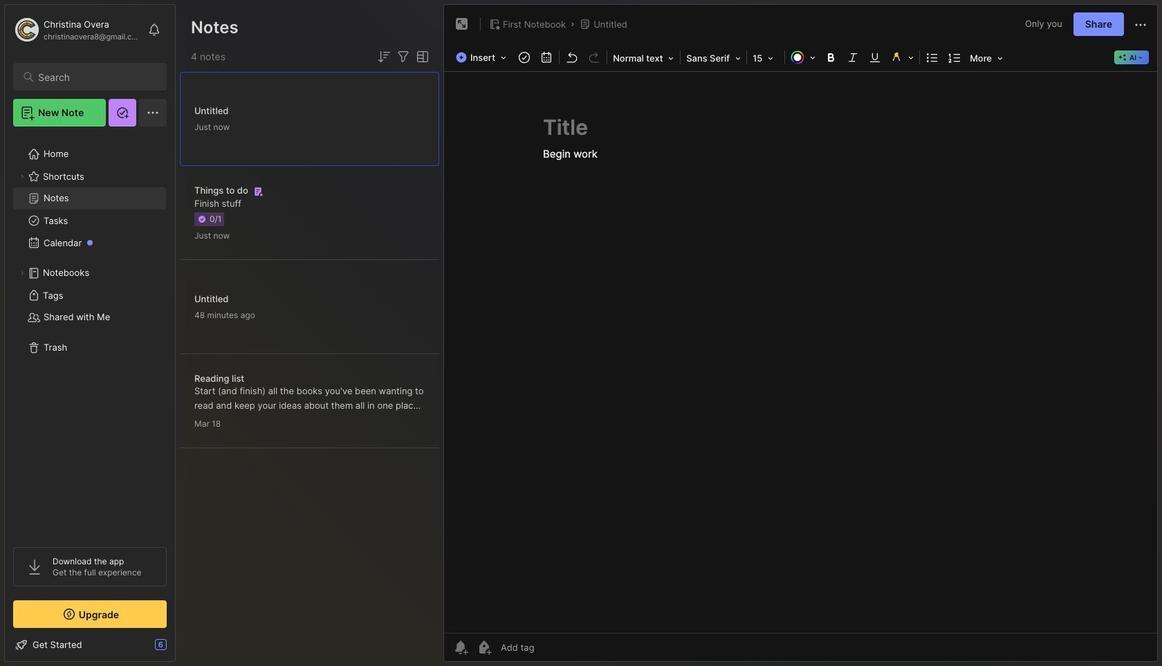 Task type: describe. For each thing, give the bounding box(es) containing it.
More actions field
[[1132, 15, 1149, 33]]

calendar event image
[[537, 48, 556, 67]]

Search text field
[[38, 71, 154, 84]]

Font color field
[[787, 48, 820, 67]]

Highlight field
[[886, 48, 918, 67]]

More field
[[966, 48, 1007, 68]]

italic image
[[843, 48, 863, 67]]

bold image
[[821, 48, 840, 67]]

tree inside main element
[[5, 135, 175, 535]]

none search field inside main element
[[38, 68, 154, 85]]

numbered list image
[[945, 48, 964, 67]]

bulleted list image
[[923, 48, 942, 67]]

add a reminder image
[[452, 639, 469, 656]]

main element
[[0, 0, 180, 666]]

Sort options field
[[376, 48, 392, 65]]

task image
[[515, 48, 534, 67]]



Task type: locate. For each thing, give the bounding box(es) containing it.
Insert field
[[452, 48, 513, 67]]

click to collapse image
[[175, 640, 185, 657]]

underline image
[[865, 48, 885, 67]]

expand notebooks image
[[18, 269, 26, 277]]

Font family field
[[682, 48, 745, 68]]

Account field
[[13, 16, 141, 44]]

Heading level field
[[609, 48, 679, 68]]

undo image
[[562, 48, 582, 67]]

note window element
[[443, 4, 1158, 665]]

more actions image
[[1132, 16, 1149, 33]]

expand note image
[[454, 16, 470, 33]]

add filters image
[[395, 48, 412, 65]]

Add filters field
[[395, 48, 412, 65]]

Font size field
[[748, 48, 783, 68]]

None search field
[[38, 68, 154, 85]]

add tag image
[[476, 639, 492, 656]]

tree
[[5, 135, 175, 535]]

Add tag field
[[499, 641, 604, 654]]

Help and Learning task checklist field
[[5, 634, 175, 656]]

Note Editor text field
[[444, 71, 1157, 633]]

View options field
[[412, 48, 431, 65]]



Task type: vqa. For each thing, say whether or not it's contained in the screenshot.
added
no



